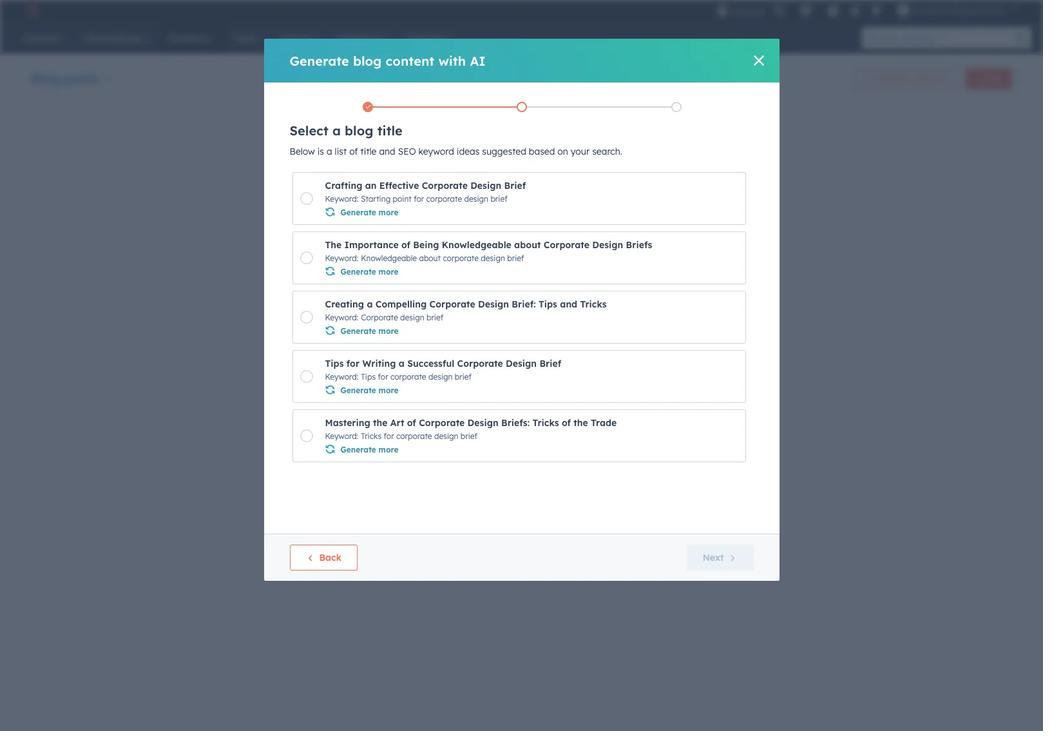Task type: describe. For each thing, give the bounding box(es) containing it.
below is a list of title and seo keyword ideas suggested based on your search.
[[290, 146, 623, 157]]

generate more for a
[[341, 326, 399, 336]]

select a blog title
[[290, 123, 403, 139]]

promote
[[505, 213, 541, 224]]

generate more for importance
[[341, 267, 399, 277]]

the
[[325, 239, 342, 251]]

notifications button
[[866, 0, 888, 21]]

keyword: inside crafting an effective corporate design brief keyword: starting point for corporate design brief
[[325, 194, 359, 204]]

blog inside generate blog post button
[[914, 74, 930, 83]]

effective
[[380, 180, 419, 192]]

next
[[703, 552, 724, 564]]

hubspot image
[[23, 3, 39, 18]]

import existing blog button
[[408, 300, 532, 326]]

with
[[439, 53, 466, 69]]

for inside crafting an effective corporate design brief keyword: starting point for corporate design brief
[[414, 194, 424, 204]]

world
[[344, 254, 368, 266]]

blog posts button
[[31, 69, 111, 87]]

0 horizontal spatial tricks
[[361, 431, 382, 441]]

generate more button for a
[[325, 324, 399, 337]]

create for create new post
[[311, 307, 341, 319]]

generate more button for importance
[[325, 264, 399, 278]]

importance
[[345, 239, 399, 251]]

marketplaces image
[[801, 6, 813, 17]]

create new post
[[311, 307, 384, 319]]

import existing blog
[[424, 307, 516, 319]]

generate more button for an
[[325, 205, 399, 219]]

generate more for the
[[341, 445, 399, 455]]

user guide
[[487, 254, 535, 266]]

new to the world of blogging? check out the
[[295, 254, 487, 266]]

list
[[335, 146, 347, 157]]

generate for creating a compelling corporate design brief: tips and tricks
[[341, 326, 376, 336]]

to learn more.
[[295, 254, 560, 282]]

a left list
[[327, 146, 332, 157]]

ideas
[[457, 146, 480, 157]]

create button
[[967, 68, 1013, 89]]

keyword
[[419, 146, 455, 157]]

the importance of being knowledgeable about corporate design briefs keyword: knowledgeable about corporate design brief
[[325, 239, 653, 263]]

generate inside button
[[878, 74, 912, 83]]

provation design studio button
[[891, 0, 1027, 21]]

create new post button
[[295, 300, 400, 326]]

design inside popup button
[[953, 5, 980, 15]]

blog posts banner
[[31, 64, 1013, 94]]

generate blog content with ai
[[290, 53, 486, 69]]

or
[[332, 228, 341, 240]]

corporate inside the mastering the art of corporate design briefs: tricks of the trade keyword: tricks for corporate design brief
[[419, 417, 465, 429]]

corporate inside the mastering the art of corporate design briefs: tricks of the trade keyword: tricks for corporate design brief
[[397, 431, 432, 441]]

more for effective
[[379, 208, 399, 217]]

the left the art
[[373, 417, 388, 429]]

to right way
[[509, 197, 518, 209]]

blog inside import existing blog button
[[496, 307, 516, 319]]

inbound
[[295, 213, 330, 224]]

creating
[[325, 299, 364, 310]]

way
[[489, 197, 506, 209]]

0 horizontal spatial tips
[[325, 358, 344, 369]]

design inside tips for writing a successful corporate design brief keyword: tips for corporate design brief
[[429, 372, 453, 382]]

existing
[[458, 307, 493, 319]]

0 horizontal spatial and
[[379, 146, 396, 157]]

tips for writing a successful corporate design brief keyword: tips for corporate design brief
[[325, 358, 562, 382]]

generate blog post
[[878, 74, 948, 83]]

dialog containing generate blog content with ai
[[264, 39, 780, 581]]

writing inside writing content for your customers is a great way to create inbound traffic to your website and can help you promote yourself or your business.
[[295, 197, 326, 209]]

posts
[[64, 70, 99, 86]]

1 vertical spatial about
[[419, 253, 441, 263]]

design inside the mastering the art of corporate design briefs: tricks of the trade keyword: tricks for corporate design brief
[[435, 431, 459, 441]]

learn
[[295, 271, 317, 282]]

to right new
[[317, 254, 326, 266]]

create
[[520, 197, 547, 209]]

and inside writing content for your customers is a great way to create inbound traffic to your website and can help you promote yourself or your business.
[[429, 213, 445, 224]]

menu containing provation design studio
[[716, 0, 1029, 21]]

settings link
[[847, 4, 863, 17]]

corporate inside the importance of being knowledgeable about corporate design briefs keyword: knowledgeable about corporate design brief
[[443, 253, 479, 263]]

marketplaces button
[[793, 0, 820, 21]]

creating a compelling corporate design brief: tips and tricks keyword: corporate design brief
[[325, 299, 607, 322]]

keyword: inside the mastering the art of corporate design briefs: tricks of the trade keyword: tricks for corporate design brief
[[325, 431, 359, 441]]

upgrade image
[[717, 5, 729, 17]]

your up business.
[[372, 213, 391, 224]]

a inside writing content for your customers is a great way to create inbound traffic to your website and can help you promote yourself or your business.
[[456, 197, 461, 209]]

more for compelling
[[379, 326, 399, 336]]

content inside writing content for your customers is a great way to create inbound traffic to your website and can help you promote yourself or your business.
[[329, 197, 361, 209]]

back button
[[290, 545, 358, 571]]

1 horizontal spatial about
[[515, 239, 541, 251]]

keyword: inside creating a compelling corporate design brief: tips and tricks keyword: corporate design brief
[[325, 313, 359, 322]]

brief inside the importance of being knowledgeable about corporate design briefs keyword: knowledgeable about corporate design brief
[[508, 253, 525, 263]]

first
[[376, 169, 402, 185]]

generate more for for
[[341, 386, 399, 395]]

of right list
[[350, 146, 358, 157]]

ai
[[470, 53, 486, 69]]

suggested
[[483, 146, 527, 157]]

writing content for your customers is a great way to create inbound traffic to your website and can help you promote yourself or your business.
[[295, 197, 547, 240]]

corporate inside tips for writing a successful corporate design brief keyword: tips for corporate design brief
[[391, 372, 427, 382]]

link opens in a new window image
[[537, 256, 546, 266]]

post for generate blog post
[[932, 74, 948, 83]]

of inside the importance of being knowledgeable about corporate design briefs keyword: knowledgeable about corporate design brief
[[402, 239, 411, 251]]

generate for mastering the art of corporate design briefs: tricks of the trade
[[341, 445, 376, 455]]

provation
[[912, 5, 950, 15]]

business.
[[365, 228, 403, 240]]

a up list
[[333, 123, 341, 139]]

notifications image
[[871, 6, 883, 17]]

seo
[[398, 146, 416, 157]]

create for create
[[978, 74, 1002, 83]]

user
[[487, 254, 507, 266]]

corporate inside crafting an effective corporate design brief keyword: starting point for corporate design brief
[[422, 180, 468, 192]]

next button
[[687, 545, 754, 571]]

website
[[394, 213, 426, 224]]

select
[[290, 123, 329, 139]]

2 vertical spatial tips
[[361, 372, 376, 382]]

design inside tips for writing a successful corporate design brief keyword: tips for corporate design brief
[[506, 358, 537, 369]]

help button
[[823, 0, 845, 21]]

check
[[426, 254, 452, 266]]

crafting an effective corporate design brief keyword: starting point for corporate design brief
[[325, 180, 526, 204]]

brief inside crafting an effective corporate design brief keyword: starting point for corporate design brief
[[491, 194, 508, 204]]

upgrade
[[731, 6, 766, 16]]

post for create new post
[[364, 307, 384, 319]]

generate blog post button
[[855, 68, 959, 89]]

more for art
[[379, 445, 399, 455]]

provation design studio
[[912, 5, 1008, 15]]

great
[[464, 197, 487, 209]]

the left trade
[[574, 417, 589, 429]]

an
[[365, 180, 377, 192]]

calling icon image
[[774, 5, 785, 17]]



Task type: locate. For each thing, give the bounding box(es) containing it.
design inside the importance of being knowledgeable about corporate design briefs keyword: knowledgeable about corporate design brief
[[481, 253, 505, 263]]

0 vertical spatial content
[[386, 53, 435, 69]]

1 vertical spatial tips
[[325, 358, 344, 369]]

more down starting at the left of the page
[[379, 208, 399, 217]]

0 horizontal spatial title
[[361, 146, 377, 157]]

successful
[[408, 358, 455, 369]]

generate more button down mastering on the bottom of page
[[325, 442, 399, 456]]

the right "out"
[[471, 254, 485, 266]]

create down the below
[[295, 169, 338, 185]]

is inside dialog
[[318, 146, 324, 157]]

starting
[[361, 194, 391, 204]]

1 vertical spatial title
[[361, 146, 377, 157]]

design inside the mastering the art of corporate design briefs: tricks of the trade keyword: tricks for corporate design brief
[[468, 417, 499, 429]]

post down 'search hubspot' "search field"
[[932, 74, 948, 83]]

more for of
[[379, 267, 399, 277]]

1 vertical spatial is
[[446, 197, 453, 209]]

you
[[486, 213, 502, 224]]

brief inside creating a compelling corporate design brief: tips and tricks keyword: corporate design brief
[[427, 313, 444, 322]]

1 horizontal spatial title
[[378, 123, 403, 139]]

to right link opens in a new window image
[[551, 254, 560, 266]]

tips down create new post
[[325, 358, 344, 369]]

your
[[571, 146, 590, 157], [342, 169, 372, 185], [378, 197, 397, 209], [372, 213, 391, 224], [343, 228, 362, 240]]

writing up inbound
[[295, 197, 326, 209]]

the
[[328, 254, 342, 266], [471, 254, 485, 266], [373, 417, 388, 429], [574, 417, 589, 429]]

customers
[[400, 197, 444, 209]]

blog
[[31, 70, 60, 86]]

brief inside the mastering the art of corporate design briefs: tricks of the trade keyword: tricks for corporate design brief
[[461, 431, 478, 441]]

content up traffic on the top left
[[329, 197, 361, 209]]

0 vertical spatial tips
[[539, 299, 558, 310]]

james peterson image
[[898, 5, 910, 16]]

corporate down the art
[[397, 431, 432, 441]]

back
[[320, 552, 342, 564]]

tips up mastering on the bottom of page
[[361, 372, 376, 382]]

5 generate more from the top
[[341, 445, 399, 455]]

brief
[[491, 194, 508, 204], [508, 253, 525, 263], [427, 313, 444, 322], [455, 372, 472, 382], [461, 431, 478, 441]]

3 generate more button from the top
[[325, 324, 399, 337]]

2 keyword: from the top
[[325, 253, 359, 263]]

design inside creating a compelling corporate design brief: tips and tricks keyword: corporate design brief
[[478, 299, 509, 310]]

1 horizontal spatial knowledgeable
[[442, 239, 512, 251]]

post right new
[[364, 307, 384, 319]]

writing left successful
[[363, 358, 396, 369]]

create your first blog post
[[295, 169, 466, 185]]

corporate inside crafting an effective corporate design brief keyword: starting point for corporate design brief
[[427, 194, 462, 204]]

0 horizontal spatial brief
[[505, 180, 526, 192]]

4 generate more button from the top
[[325, 383, 399, 397]]

0 horizontal spatial knowledgeable
[[361, 253, 417, 263]]

keyword: inside the importance of being knowledgeable about corporate design briefs keyword: knowledgeable about corporate design brief
[[325, 253, 359, 263]]

generate
[[290, 53, 349, 69], [878, 74, 912, 83], [341, 208, 376, 217], [341, 267, 376, 277], [341, 326, 376, 336], [341, 386, 376, 395], [341, 445, 376, 455]]

design
[[953, 5, 980, 15], [471, 180, 502, 192], [593, 239, 624, 251], [478, 299, 509, 310], [506, 358, 537, 369], [468, 417, 499, 429]]

keyword: down crafting
[[325, 194, 359, 204]]

design inside the importance of being knowledgeable about corporate design briefs keyword: knowledgeable about corporate design brief
[[593, 239, 624, 251]]

being
[[414, 239, 439, 251]]

brief inside crafting an effective corporate design brief keyword: starting point for corporate design brief
[[505, 180, 526, 192]]

1 horizontal spatial is
[[446, 197, 453, 209]]

menu
[[716, 0, 1029, 21]]

design inside crafting an effective corporate design brief keyword: starting point for corporate design brief
[[471, 180, 502, 192]]

based
[[529, 146, 555, 157]]

out
[[455, 254, 469, 266]]

link opens in a new window image
[[537, 253, 546, 269]]

1 vertical spatial post
[[438, 169, 466, 185]]

design inside crafting an effective corporate design brief keyword: starting point for corporate design brief
[[465, 194, 489, 204]]

content left the with
[[386, 53, 435, 69]]

generate more down new
[[341, 326, 399, 336]]

studio
[[982, 5, 1008, 15]]

1 vertical spatial tricks
[[533, 417, 560, 429]]

traffic
[[333, 213, 359, 224]]

content
[[386, 53, 435, 69], [329, 197, 361, 209]]

keyword: up mastering on the bottom of page
[[325, 372, 359, 382]]

and right brief:
[[561, 299, 578, 310]]

keyword: down the
[[325, 253, 359, 263]]

corporate
[[427, 194, 462, 204], [443, 253, 479, 263], [391, 372, 427, 382], [397, 431, 432, 441]]

1 horizontal spatial and
[[429, 213, 445, 224]]

corporate inside the importance of being knowledgeable about corporate design briefs keyword: knowledgeable about corporate design brief
[[544, 239, 590, 251]]

generate for tips for writing a successful corporate design brief
[[341, 386, 376, 395]]

1 vertical spatial writing
[[363, 358, 396, 369]]

of left trade
[[562, 417, 571, 429]]

4 more from the top
[[379, 386, 399, 395]]

knowledgeable down importance
[[361, 253, 417, 263]]

post
[[932, 74, 948, 83], [438, 169, 466, 185], [364, 307, 384, 319]]

tips inside creating a compelling corporate design brief: tips and tricks keyword: corporate design brief
[[539, 299, 558, 310]]

more down the art
[[379, 445, 399, 455]]

2 more from the top
[[379, 267, 399, 277]]

new
[[344, 307, 362, 319]]

corporate up "can"
[[427, 194, 462, 204]]

title
[[378, 123, 403, 139], [361, 146, 377, 157]]

tips right brief:
[[539, 299, 558, 310]]

1 horizontal spatial writing
[[363, 358, 396, 369]]

4 keyword: from the top
[[325, 372, 359, 382]]

hubspot link
[[15, 3, 48, 18]]

design left briefs
[[593, 239, 624, 251]]

generate more down starting at the left of the page
[[341, 208, 399, 217]]

0 horizontal spatial writing
[[295, 197, 326, 209]]

writing inside tips for writing a successful corporate design brief keyword: tips for corporate design brief
[[363, 358, 396, 369]]

tips
[[539, 299, 558, 310], [325, 358, 344, 369], [361, 372, 376, 382]]

on
[[558, 146, 569, 157]]

about
[[515, 239, 541, 251], [419, 253, 441, 263]]

corporate left user
[[443, 253, 479, 263]]

to inside "to learn more."
[[551, 254, 560, 266]]

2 vertical spatial tricks
[[361, 431, 382, 441]]

create down 'search hubspot' "search field"
[[978, 74, 1002, 83]]

1 more from the top
[[379, 208, 399, 217]]

generate more down world
[[341, 267, 399, 277]]

0 horizontal spatial about
[[419, 253, 441, 263]]

1 vertical spatial and
[[429, 213, 445, 224]]

more down new to the world of blogging? check out the in the left of the page
[[379, 267, 399, 277]]

0 vertical spatial create
[[978, 74, 1002, 83]]

2 generate more from the top
[[341, 267, 399, 277]]

0 horizontal spatial post
[[364, 307, 384, 319]]

keyword:
[[325, 194, 359, 204], [325, 253, 359, 263], [325, 313, 359, 322], [325, 372, 359, 382], [325, 431, 359, 441]]

5 keyword: from the top
[[325, 431, 359, 441]]

blog posts
[[31, 70, 99, 86]]

brief inside tips for writing a successful corporate design brief keyword: tips for corporate design brief
[[455, 372, 472, 382]]

brief:
[[512, 299, 536, 310]]

design left briefs:
[[468, 417, 499, 429]]

user guide link
[[487, 253, 548, 269]]

your inside dialog
[[571, 146, 590, 157]]

knowledgeable up "out"
[[442, 239, 512, 251]]

search.
[[593, 146, 623, 157]]

below
[[290, 146, 315, 157]]

generate more button down importance
[[325, 264, 399, 278]]

calling icon button
[[769, 2, 791, 19]]

design down brief:
[[506, 358, 537, 369]]

1 vertical spatial content
[[329, 197, 361, 209]]

is up "can"
[[446, 197, 453, 209]]

search image
[[1017, 34, 1026, 43]]

of down importance
[[370, 254, 379, 266]]

design left studio
[[953, 5, 980, 15]]

list inside dialog
[[291, 99, 754, 115]]

the down the
[[328, 254, 342, 266]]

and
[[379, 146, 396, 157], [429, 213, 445, 224], [561, 299, 578, 310]]

1 horizontal spatial content
[[386, 53, 435, 69]]

briefs:
[[502, 417, 530, 429]]

Search HubSpot search field
[[863, 27, 1021, 49]]

post inside create new post button
[[364, 307, 384, 319]]

generate more up mastering on the bottom of page
[[341, 386, 399, 395]]

create left new
[[311, 307, 341, 319]]

more down compelling
[[379, 326, 399, 336]]

about up guide
[[515, 239, 541, 251]]

0 vertical spatial writing
[[295, 197, 326, 209]]

for inside writing content for your customers is a great way to create inbound traffic to your website and can help you promote yourself or your business.
[[364, 197, 376, 209]]

post inside generate blog post button
[[932, 74, 948, 83]]

1 horizontal spatial tips
[[361, 372, 376, 382]]

help
[[466, 213, 484, 224]]

1 horizontal spatial tricks
[[533, 417, 560, 429]]

corporate down successful
[[391, 372, 427, 382]]

and left seo
[[379, 146, 396, 157]]

keyword: down mastering on the bottom of page
[[325, 431, 359, 441]]

5 more from the top
[[379, 445, 399, 455]]

design inside creating a compelling corporate design brief: tips and tricks keyword: corporate design brief
[[400, 313, 425, 322]]

post down below is a list of title and seo keyword ideas suggested based on your search. on the top of page
[[438, 169, 466, 185]]

1 vertical spatial knowledgeable
[[361, 253, 417, 263]]

2 horizontal spatial tips
[[539, 299, 558, 310]]

of up blogging?
[[402, 239, 411, 251]]

0 horizontal spatial content
[[329, 197, 361, 209]]

4 generate more from the top
[[341, 386, 399, 395]]

to right traffic on the top left
[[361, 213, 370, 224]]

guide
[[509, 254, 535, 266]]

3 more from the top
[[379, 326, 399, 336]]

design up "great"
[[471, 180, 502, 192]]

is
[[318, 146, 324, 157], [446, 197, 453, 209]]

trade
[[591, 417, 617, 429]]

point
[[393, 194, 412, 204]]

art
[[391, 417, 405, 429]]

generate more button
[[325, 205, 399, 219], [325, 264, 399, 278], [325, 324, 399, 337], [325, 383, 399, 397], [325, 442, 399, 456]]

5 generate more button from the top
[[325, 442, 399, 456]]

a inside creating a compelling corporate design brief: tips and tricks keyword: corporate design brief
[[367, 299, 373, 310]]

tricks inside creating a compelling corporate design brief: tips and tricks keyword: corporate design brief
[[581, 299, 607, 310]]

keyword: down creating
[[325, 313, 359, 322]]

is right the below
[[318, 146, 324, 157]]

your right or
[[343, 228, 362, 240]]

design left brief:
[[478, 299, 509, 310]]

1 horizontal spatial brief
[[540, 358, 562, 369]]

0 vertical spatial is
[[318, 146, 324, 157]]

1 vertical spatial brief
[[540, 358, 562, 369]]

brief
[[505, 180, 526, 192], [540, 358, 562, 369]]

your up starting at the left of the page
[[342, 169, 372, 185]]

0 vertical spatial title
[[378, 123, 403, 139]]

generate for crafting an effective corporate design brief
[[341, 208, 376, 217]]

list
[[291, 99, 754, 115]]

create
[[978, 74, 1002, 83], [295, 169, 338, 185], [311, 307, 341, 319]]

1 horizontal spatial post
[[438, 169, 466, 185]]

dialog
[[264, 39, 780, 581]]

generate more button down new
[[325, 324, 399, 337]]

and left "can"
[[429, 213, 445, 224]]

generate more button down starting at the left of the page
[[325, 205, 399, 219]]

2 generate more button from the top
[[325, 264, 399, 278]]

create for create your first blog post
[[295, 169, 338, 185]]

search button
[[1010, 27, 1032, 49]]

can
[[448, 213, 463, 224]]

generate more down mastering on the bottom of page
[[341, 445, 399, 455]]

brief inside tips for writing a successful corporate design brief keyword: tips for corporate design brief
[[540, 358, 562, 369]]

design
[[465, 194, 489, 204], [481, 253, 505, 263], [400, 313, 425, 322], [429, 372, 453, 382], [435, 431, 459, 441]]

yourself
[[295, 228, 329, 240]]

a inside tips for writing a successful corporate design brief keyword: tips for corporate design brief
[[399, 358, 405, 369]]

a right new
[[367, 299, 373, 310]]

more up the art
[[379, 386, 399, 395]]

0 vertical spatial and
[[379, 146, 396, 157]]

3 keyword: from the top
[[325, 313, 359, 322]]

is inside writing content for your customers is a great way to create inbound traffic to your website and can help you promote yourself or your business.
[[446, 197, 453, 209]]

generate more button for for
[[325, 383, 399, 397]]

of right the art
[[407, 417, 416, 429]]

1 vertical spatial create
[[295, 169, 338, 185]]

about down being
[[419, 253, 441, 263]]

crafting
[[325, 180, 363, 192]]

help image
[[828, 6, 840, 17]]

briefs
[[627, 239, 653, 251]]

keyword: inside tips for writing a successful corporate design brief keyword: tips for corporate design brief
[[325, 372, 359, 382]]

1 keyword: from the top
[[325, 194, 359, 204]]

2 horizontal spatial tricks
[[581, 299, 607, 310]]

title up seo
[[378, 123, 403, 139]]

mastering the art of corporate design briefs: tricks of the trade keyword: tricks for corporate design brief
[[325, 417, 617, 441]]

0 vertical spatial brief
[[505, 180, 526, 192]]

more.
[[319, 271, 343, 282]]

title right list
[[361, 146, 377, 157]]

a up "can"
[[456, 197, 461, 209]]

0 vertical spatial about
[[515, 239, 541, 251]]

writing
[[295, 197, 326, 209], [363, 358, 396, 369]]

create inside blog posts banner
[[978, 74, 1002, 83]]

and inside creating a compelling corporate design brief: tips and tricks keyword: corporate design brief
[[561, 299, 578, 310]]

0 vertical spatial post
[[932, 74, 948, 83]]

more for writing
[[379, 386, 399, 395]]

import
[[424, 307, 456, 319]]

0 horizontal spatial is
[[318, 146, 324, 157]]

blogging?
[[381, 254, 423, 266]]

your right on
[[571, 146, 590, 157]]

tricks
[[581, 299, 607, 310], [533, 417, 560, 429], [361, 431, 382, 441]]

generate more button for the
[[325, 442, 399, 456]]

2 vertical spatial and
[[561, 299, 578, 310]]

more
[[379, 208, 399, 217], [379, 267, 399, 277], [379, 326, 399, 336], [379, 386, 399, 395], [379, 445, 399, 455]]

generate for the importance of being knowledgeable about corporate design briefs
[[341, 267, 376, 277]]

generate more button up mastering on the bottom of page
[[325, 383, 399, 397]]

new
[[295, 254, 314, 266]]

2 vertical spatial post
[[364, 307, 384, 319]]

corporate inside tips for writing a successful corporate design brief keyword: tips for corporate design brief
[[458, 358, 503, 369]]

settings image
[[850, 5, 861, 17]]

a left successful
[[399, 358, 405, 369]]

generate more for an
[[341, 208, 399, 217]]

2 vertical spatial create
[[311, 307, 341, 319]]

0 vertical spatial tricks
[[581, 299, 607, 310]]

0 vertical spatial knowledgeable
[[442, 239, 512, 251]]

1 generate more button from the top
[[325, 205, 399, 219]]

corporate
[[422, 180, 468, 192], [544, 239, 590, 251], [430, 299, 476, 310], [361, 313, 398, 322], [458, 358, 503, 369], [419, 417, 465, 429]]

compelling
[[376, 299, 427, 310]]

for inside the mastering the art of corporate design briefs: tricks of the trade keyword: tricks for corporate design brief
[[384, 431, 394, 441]]

a
[[333, 123, 341, 139], [327, 146, 332, 157], [456, 197, 461, 209], [367, 299, 373, 310], [399, 358, 405, 369]]

2 horizontal spatial post
[[932, 74, 948, 83]]

1 generate more from the top
[[341, 208, 399, 217]]

your down effective
[[378, 197, 397, 209]]

2 horizontal spatial and
[[561, 299, 578, 310]]

3 generate more from the top
[[341, 326, 399, 336]]

mastering
[[325, 417, 371, 429]]

close image
[[754, 55, 764, 66]]



Task type: vqa. For each thing, say whether or not it's contained in the screenshot.


